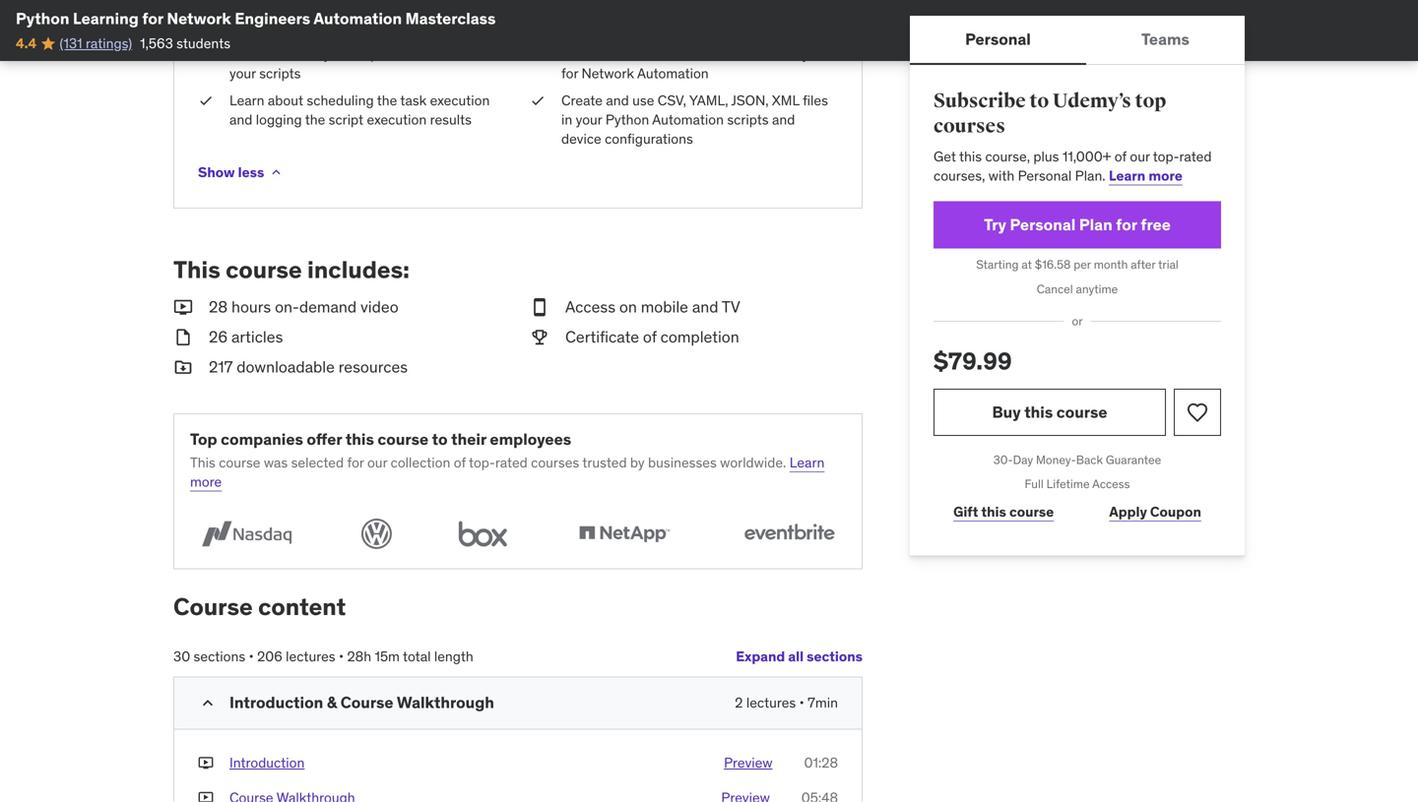 Task type: locate. For each thing, give the bounding box(es) containing it.
learn for your
[[229, 45, 264, 63]]

course
[[173, 592, 253, 622], [340, 693, 393, 713]]

2 horizontal spatial python
[[793, 45, 837, 63]]

more down top
[[190, 473, 222, 491]]

execution down task
[[367, 111, 427, 129]]

to for functions
[[599, 45, 612, 63]]

for down top companies offer this course to their employees
[[347, 454, 364, 472]]

1 horizontal spatial scripts
[[727, 111, 769, 129]]

apply coupon button
[[1090, 493, 1221, 532]]

0 horizontal spatial our
[[367, 454, 387, 472]]

2 vertical spatial automation
[[652, 111, 724, 129]]

1 vertical spatial execution
[[367, 111, 427, 129]]

0 vertical spatial scripts
[[259, 64, 301, 82]]

11,000+
[[1062, 148, 1111, 165]]

in up device at the top of the page
[[561, 111, 572, 129]]

use left 'csv,'
[[632, 92, 654, 109]]

1 introduction from the top
[[229, 693, 323, 713]]

volkswagen image
[[355, 516, 398, 553]]

certificate
[[565, 327, 639, 347]]

1 sections from the left
[[807, 648, 863, 666]]

1 horizontal spatial learn more link
[[1109, 167, 1183, 185]]

to down engineers
[[268, 45, 280, 63]]

26 articles
[[209, 327, 283, 347]]

learn inside learn to use functions and classes in python for network automation
[[561, 45, 596, 63]]

1 horizontal spatial rated
[[1179, 148, 1212, 165]]

• left 206
[[249, 648, 254, 666]]

1 horizontal spatial sections
[[807, 648, 863, 666]]

learn up logging
[[229, 92, 264, 109]]

your down create
[[576, 111, 602, 129]]

to up create
[[599, 45, 612, 63]]

this course includes:
[[173, 255, 410, 285]]

1 horizontal spatial course
[[340, 693, 393, 713]]

course up the back
[[1056, 402, 1107, 422]]

0 horizontal spatial sections
[[194, 648, 245, 666]]

learn more link
[[1109, 167, 1183, 185], [190, 454, 825, 491]]

0 horizontal spatial of
[[454, 454, 466, 472]]

1 horizontal spatial more
[[1149, 167, 1183, 185]]

1 horizontal spatial your
[[576, 111, 602, 129]]

0 horizontal spatial network
[[167, 8, 231, 29]]

0 horizontal spatial rated
[[495, 454, 528, 472]]

and right create
[[606, 92, 629, 109]]

and left logging
[[229, 111, 252, 129]]

their
[[451, 430, 486, 450]]

course right the &
[[340, 693, 393, 713]]

0 horizontal spatial learn more link
[[190, 454, 825, 491]]

python
[[16, 8, 69, 29], [793, 45, 837, 63], [606, 111, 649, 129]]

of down the their
[[454, 454, 466, 472]]

companies
[[221, 430, 303, 450]]

0 vertical spatial the
[[377, 92, 397, 109]]

0 horizontal spatial python
[[16, 8, 69, 29]]

top- down the their
[[469, 454, 495, 472]]

1 horizontal spatial top-
[[1153, 148, 1179, 165]]

completion
[[660, 327, 739, 347]]

personal inside 'button'
[[965, 29, 1031, 49]]

and inside "learn about scheduling the task execution and logging the script execution results"
[[229, 111, 252, 129]]

lectures right 206
[[286, 648, 335, 666]]

learn up create
[[561, 45, 596, 63]]

to inside the learn to use jinja2 templates and textfsm in your scripts
[[268, 45, 280, 63]]

scripts up about
[[259, 64, 301, 82]]

small image
[[173, 296, 193, 319], [530, 296, 550, 319], [173, 356, 193, 378]]

expand
[[736, 648, 785, 666]]

learn more down employees
[[190, 454, 825, 491]]

2 vertical spatial personal
[[1010, 215, 1076, 235]]

0 horizontal spatial scripts
[[259, 64, 301, 82]]

• for 2
[[799, 694, 804, 712]]

your down students
[[229, 64, 256, 82]]

to inside learn to use functions and classes in python for network automation
[[599, 45, 612, 63]]

1 vertical spatial network
[[582, 64, 634, 82]]

results
[[430, 111, 472, 129]]

use left 'jinja2'
[[283, 45, 305, 63]]

1 vertical spatial your
[[576, 111, 602, 129]]

starting
[[976, 257, 1019, 272]]

less
[[238, 163, 264, 181]]

this inside button
[[1024, 402, 1053, 422]]

and left classes
[[702, 45, 725, 63]]

try personal plan for free link
[[934, 201, 1221, 249]]

network up students
[[167, 8, 231, 29]]

in right classes
[[779, 45, 790, 63]]

automation up templates
[[314, 8, 402, 29]]

0 vertical spatial our
[[1130, 148, 1150, 165]]

and left tv
[[692, 297, 718, 317]]

small image for 26 articles
[[173, 296, 193, 319]]

in inside create and use csv, yaml, json, xml files in your python automation scripts and device configurations
[[561, 111, 572, 129]]

resources
[[339, 357, 408, 377]]

top companies offer this course to their employees
[[190, 430, 571, 450]]

more inside learn more
[[190, 473, 222, 491]]

teams
[[1141, 29, 1190, 49]]

course up hours
[[226, 255, 302, 285]]

for up create
[[561, 64, 578, 82]]

more up the free
[[1149, 167, 1183, 185]]

learn more link down employees
[[190, 454, 825, 491]]

learn more link for subscribe to udemy's top courses
[[1109, 167, 1183, 185]]

python up 4.4
[[16, 8, 69, 29]]

1 vertical spatial personal
[[1018, 167, 1072, 185]]

of down access on mobile and tv
[[643, 327, 657, 347]]

network up create
[[582, 64, 634, 82]]

$79.99
[[934, 347, 1012, 376]]

0 vertical spatial access
[[565, 297, 616, 317]]

2 lectures • 7min
[[735, 694, 838, 712]]

by
[[630, 454, 645, 472]]

learn down python learning for network engineers automation masterclass
[[229, 45, 264, 63]]

0 horizontal spatial lectures
[[286, 648, 335, 666]]

0 vertical spatial learn more
[[1109, 167, 1183, 185]]

0 vertical spatial this
[[173, 255, 220, 285]]

0 horizontal spatial more
[[190, 473, 222, 491]]

0 horizontal spatial your
[[229, 64, 256, 82]]

personal down plus
[[1018, 167, 1072, 185]]

this right buy
[[1024, 402, 1053, 422]]

small image left on
[[530, 296, 550, 319]]

1 horizontal spatial access
[[1092, 477, 1130, 492]]

course,
[[985, 148, 1030, 165]]

• left '28h 15m'
[[339, 648, 344, 666]]

•
[[249, 648, 254, 666], [339, 648, 344, 666], [799, 694, 804, 712]]

use inside create and use csv, yaml, json, xml files in your python automation scripts and device configurations
[[632, 92, 654, 109]]

learn right worldwide. at the bottom right
[[790, 454, 825, 472]]

create and use csv, yaml, json, xml files in your python automation scripts and device configurations
[[561, 92, 828, 148]]

money-
[[1036, 452, 1076, 468]]

1 horizontal spatial courses
[[934, 114, 1005, 139]]

scripts
[[259, 64, 301, 82], [727, 111, 769, 129]]

top- inside get this course, plus 11,000+ of our top-rated courses, with personal plan.
[[1153, 148, 1179, 165]]

buy
[[992, 402, 1021, 422]]

2 horizontal spatial in
[[779, 45, 790, 63]]

1 vertical spatial this
[[190, 454, 216, 472]]

1 horizontal spatial network
[[582, 64, 634, 82]]

small image for 26
[[173, 326, 193, 348]]

automation
[[314, 8, 402, 29], [637, 64, 709, 82], [652, 111, 724, 129]]

1 vertical spatial more
[[190, 473, 222, 491]]

automation inside create and use csv, yaml, json, xml files in your python automation scripts and device configurations
[[652, 111, 724, 129]]

2 introduction from the top
[[229, 754, 305, 772]]

learn more for top companies offer this course to their employees
[[190, 454, 825, 491]]

0 horizontal spatial course
[[173, 592, 253, 622]]

to for jinja2
[[268, 45, 280, 63]]

learn inside the learn to use jinja2 templates and textfsm in your scripts
[[229, 45, 264, 63]]

of
[[1115, 148, 1127, 165], [643, 327, 657, 347], [454, 454, 466, 472]]

sections right all
[[807, 648, 863, 666]]

0 horizontal spatial in
[[488, 45, 499, 63]]

subscribe to udemy's top courses
[[934, 89, 1166, 139]]

0 vertical spatial top-
[[1153, 148, 1179, 165]]

0 vertical spatial automation
[[314, 8, 402, 29]]

use inside the learn to use jinja2 templates and textfsm in your scripts
[[283, 45, 305, 63]]

selected
[[291, 454, 344, 472]]

&
[[327, 693, 337, 713]]

learn
[[229, 45, 264, 63], [561, 45, 596, 63], [229, 92, 264, 109], [1109, 167, 1146, 185], [790, 454, 825, 472]]

top
[[1135, 89, 1166, 113]]

get this course, plus 11,000+ of our top-rated courses, with personal plan.
[[934, 148, 1212, 185]]

with
[[989, 167, 1015, 185]]

2 vertical spatial python
[[606, 111, 649, 129]]

our down top companies offer this course to their employees
[[367, 454, 387, 472]]

1 vertical spatial introduction
[[229, 754, 305, 772]]

1 horizontal spatial our
[[1130, 148, 1150, 165]]

2 horizontal spatial small image
[[530, 326, 550, 348]]

this right gift
[[981, 503, 1006, 521]]

tab list
[[910, 16, 1245, 65]]

0 horizontal spatial small image
[[173, 326, 193, 348]]

execution
[[430, 92, 490, 109], [367, 111, 427, 129]]

this up 28
[[173, 255, 220, 285]]

personal up $16.58
[[1010, 215, 1076, 235]]

configurations
[[605, 130, 693, 148]]

0 vertical spatial more
[[1149, 167, 1183, 185]]

starting at $16.58 per month after trial cancel anytime
[[976, 257, 1179, 297]]

xsmall image
[[198, 0, 214, 17], [198, 45, 214, 64], [530, 91, 546, 110], [198, 789, 214, 803]]

the left task
[[377, 92, 397, 109]]

trusted
[[582, 454, 627, 472]]

of right 11,000+
[[1115, 148, 1127, 165]]

1 horizontal spatial execution
[[430, 92, 490, 109]]

1 horizontal spatial python
[[606, 111, 649, 129]]

1 vertical spatial python
[[793, 45, 837, 63]]

nasdaq image
[[190, 516, 303, 553]]

28h 15m
[[347, 648, 400, 666]]

in inside learn to use functions and classes in python for network automation
[[779, 45, 790, 63]]

1 vertical spatial automation
[[637, 64, 709, 82]]

the left script
[[305, 111, 325, 129]]

2 horizontal spatial •
[[799, 694, 804, 712]]

this for get
[[959, 148, 982, 165]]

python up the files
[[793, 45, 837, 63]]

learn more
[[1109, 167, 1183, 185], [190, 454, 825, 491]]

1 horizontal spatial learn more
[[1109, 167, 1183, 185]]

more
[[1149, 167, 1183, 185], [190, 473, 222, 491]]

2 vertical spatial of
[[454, 454, 466, 472]]

courses down 'subscribe'
[[934, 114, 1005, 139]]

this right offer
[[346, 430, 374, 450]]

coupon
[[1150, 503, 1201, 521]]

1 horizontal spatial •
[[339, 648, 344, 666]]

xsmall image
[[530, 45, 546, 64], [198, 91, 214, 110], [268, 165, 284, 180], [198, 754, 214, 773]]

xsmall image right 'less'
[[268, 165, 284, 180]]

access up "apply"
[[1092, 477, 1130, 492]]

course down "full"
[[1009, 503, 1054, 521]]

access up certificate
[[565, 297, 616, 317]]

mobile
[[641, 297, 688, 317]]

courses inside subscribe to udemy's top courses
[[934, 114, 1005, 139]]

0 vertical spatial python
[[16, 8, 69, 29]]

course down companies
[[219, 454, 260, 472]]

expand all sections
[[736, 648, 863, 666]]

use inside learn to use functions and classes in python for network automation
[[615, 45, 637, 63]]

learn more up the free
[[1109, 167, 1183, 185]]

1 horizontal spatial of
[[643, 327, 657, 347]]

1 vertical spatial learn more link
[[190, 454, 825, 491]]

• left the 7min
[[799, 694, 804, 712]]

courses down employees
[[531, 454, 579, 472]]

the
[[377, 92, 397, 109], [305, 111, 325, 129]]

to for top
[[1030, 89, 1049, 113]]

after
[[1131, 257, 1156, 272]]

rated inside get this course, plus 11,000+ of our top-rated courses, with personal plan.
[[1179, 148, 1212, 165]]

learn inside "learn about scheduling the task execution and logging the script execution results"
[[229, 92, 264, 109]]

1 vertical spatial our
[[367, 454, 387, 472]]

to inside subscribe to udemy's top courses
[[1030, 89, 1049, 113]]

xsmall image left introduction button
[[198, 754, 214, 773]]

automation inside learn to use functions and classes in python for network automation
[[637, 64, 709, 82]]

execution up 'results'
[[430, 92, 490, 109]]

1 vertical spatial learn more
[[190, 454, 825, 491]]

1 vertical spatial course
[[340, 693, 393, 713]]

scripts inside the learn to use jinja2 templates and textfsm in your scripts
[[259, 64, 301, 82]]

this for this course was selected for our collection of top-rated courses trusted by businesses worldwide.
[[190, 454, 216, 472]]

1 vertical spatial access
[[1092, 477, 1130, 492]]

this
[[959, 148, 982, 165], [1024, 402, 1053, 422], [346, 430, 374, 450], [981, 503, 1006, 521]]

automation down functions at the left top of page
[[637, 64, 709, 82]]

small image left 28
[[173, 296, 193, 319]]

small image
[[173, 326, 193, 348], [530, 326, 550, 348], [198, 694, 218, 713]]

this course was selected for our collection of top-rated courses trusted by businesses worldwide.
[[190, 454, 786, 472]]

sections right '30'
[[194, 648, 245, 666]]

course up '30'
[[173, 592, 253, 622]]

python up configurations
[[606, 111, 649, 129]]

netapp image
[[568, 516, 681, 553]]

in inside the learn to use jinja2 templates and textfsm in your scripts
[[488, 45, 499, 63]]

introduction & course walkthrough
[[229, 693, 494, 713]]

learn inside "link"
[[790, 454, 825, 472]]

use left functions at the left top of page
[[615, 45, 637, 63]]

1 vertical spatial top-
[[469, 454, 495, 472]]

1 vertical spatial lectures
[[746, 694, 796, 712]]

1 vertical spatial the
[[305, 111, 325, 129]]

1 vertical spatial of
[[643, 327, 657, 347]]

businesses
[[648, 454, 717, 472]]

1 horizontal spatial small image
[[198, 694, 218, 713]]

1 horizontal spatial lectures
[[746, 694, 796, 712]]

for inside try personal plan for free link
[[1116, 215, 1137, 235]]

wishlist image
[[1186, 401, 1209, 424]]

0 vertical spatial personal
[[965, 29, 1031, 49]]

learn to use jinja2 templates and textfsm in your scripts
[[229, 45, 499, 82]]

2 horizontal spatial of
[[1115, 148, 1127, 165]]

to left the udemy's
[[1030, 89, 1049, 113]]

month
[[1094, 257, 1128, 272]]

0 horizontal spatial courses
[[531, 454, 579, 472]]

0 vertical spatial learn more link
[[1109, 167, 1183, 185]]

1 vertical spatial scripts
[[727, 111, 769, 129]]

personal button
[[910, 16, 1086, 63]]

top- down the top at the top right of page
[[1153, 148, 1179, 165]]

this up courses,
[[959, 148, 982, 165]]

automation down 'csv,'
[[652, 111, 724, 129]]

in right textfsm at the top of the page
[[488, 45, 499, 63]]

learn more link up the free
[[1109, 167, 1183, 185]]

eventbrite image
[[733, 516, 846, 553]]

for left the free
[[1116, 215, 1137, 235]]

and
[[411, 45, 434, 63], [702, 45, 725, 63], [606, 92, 629, 109], [229, 111, 252, 129], [772, 111, 795, 129], [692, 297, 718, 317]]

0 horizontal spatial access
[[565, 297, 616, 317]]

1 horizontal spatial in
[[561, 111, 572, 129]]

certificate of completion
[[565, 327, 739, 347]]

employees
[[490, 430, 571, 450]]

access inside 30-day money-back guarantee full lifetime access
[[1092, 477, 1130, 492]]

introduction for introduction & course walkthrough
[[229, 693, 323, 713]]

and left textfsm at the top of the page
[[411, 45, 434, 63]]

0 vertical spatial courses
[[934, 114, 1005, 139]]

personal up 'subscribe'
[[965, 29, 1031, 49]]

tab list containing personal
[[910, 16, 1245, 65]]

scripts down json,
[[727, 111, 769, 129]]

0 vertical spatial rated
[[1179, 148, 1212, 165]]

this down top
[[190, 454, 216, 472]]

this inside get this course, plus 11,000+ of our top-rated courses, with personal plan.
[[959, 148, 982, 165]]

apply coupon
[[1109, 503, 1201, 521]]

1 vertical spatial rated
[[495, 454, 528, 472]]

26
[[209, 327, 228, 347]]

show less
[[198, 163, 264, 181]]

0 horizontal spatial •
[[249, 648, 254, 666]]

students
[[176, 34, 231, 52]]

and inside the learn to use jinja2 templates and textfsm in your scripts
[[411, 45, 434, 63]]

0 vertical spatial your
[[229, 64, 256, 82]]

and inside learn to use functions and classes in python for network automation
[[702, 45, 725, 63]]

0 horizontal spatial the
[[305, 111, 325, 129]]

more for top companies offer this course to their employees
[[190, 473, 222, 491]]

scripts inside create and use csv, yaml, json, xml files in your python automation scripts and device configurations
[[727, 111, 769, 129]]

0 horizontal spatial learn more
[[190, 454, 825, 491]]

video
[[360, 297, 399, 317]]

for
[[142, 8, 163, 29], [561, 64, 578, 82], [1116, 215, 1137, 235], [347, 454, 364, 472]]

plus
[[1033, 148, 1059, 165]]

our right 11,000+
[[1130, 148, 1150, 165]]

xml
[[772, 92, 799, 109]]

anytime
[[1076, 281, 1118, 297]]

lectures right 2
[[746, 694, 796, 712]]

expand all sections button
[[736, 638, 863, 677]]

0 vertical spatial introduction
[[229, 693, 323, 713]]

top-
[[1153, 148, 1179, 165], [469, 454, 495, 472]]

0 vertical spatial of
[[1115, 148, 1127, 165]]



Task type: vqa. For each thing, say whether or not it's contained in the screenshot.
7
no



Task type: describe. For each thing, give the bounding box(es) containing it.
use for csv,
[[632, 92, 654, 109]]

apply
[[1109, 503, 1147, 521]]

1,563
[[140, 34, 173, 52]]

0 vertical spatial execution
[[430, 92, 490, 109]]

learn about scheduling the task execution and logging the script execution results
[[229, 92, 490, 129]]

learn for the
[[229, 92, 264, 109]]

206
[[257, 648, 282, 666]]

task
[[400, 92, 427, 109]]

0 vertical spatial network
[[167, 8, 231, 29]]

back
[[1076, 452, 1103, 468]]

subscribe
[[934, 89, 1026, 113]]

try personal plan for free
[[984, 215, 1171, 235]]

gift this course
[[953, 503, 1054, 521]]

collection
[[391, 454, 450, 472]]

introduction for introduction
[[229, 754, 305, 772]]

textfsm
[[437, 45, 484, 63]]

files
[[803, 92, 828, 109]]

4.4
[[16, 34, 37, 52]]

plan
[[1079, 215, 1113, 235]]

this for gift
[[981, 503, 1006, 521]]

day
[[1013, 452, 1033, 468]]

use for jinja2
[[283, 45, 305, 63]]

walkthrough
[[397, 693, 494, 713]]

logging
[[256, 111, 302, 129]]

30 sections • 206 lectures • 28h 15m total length
[[173, 648, 473, 666]]

jinja2
[[308, 45, 343, 63]]

your inside create and use csv, yaml, json, xml files in your python automation scripts and device configurations
[[576, 111, 602, 129]]

for up 1,563
[[142, 8, 163, 29]]

total
[[403, 648, 431, 666]]

0 vertical spatial lectures
[[286, 648, 335, 666]]

show less button
[[198, 153, 284, 192]]

this for this course includes:
[[173, 255, 220, 285]]

course up collection
[[378, 430, 429, 450]]

and down xml
[[772, 111, 795, 129]]

trial
[[1158, 257, 1179, 272]]

classes
[[728, 45, 776, 63]]

30-day money-back guarantee full lifetime access
[[993, 452, 1161, 492]]

course inside gift this course link
[[1009, 503, 1054, 521]]

for inside learn to use functions and classes in python for network automation
[[561, 64, 578, 82]]

articles
[[231, 327, 283, 347]]

28 hours on-demand video
[[209, 297, 399, 317]]

• for 30
[[249, 648, 254, 666]]

python inside create and use csv, yaml, json, xml files in your python automation scripts and device configurations
[[606, 111, 649, 129]]

2 sections from the left
[[194, 648, 245, 666]]

device
[[561, 130, 601, 148]]

includes:
[[307, 255, 410, 285]]

course inside buy this course button
[[1056, 402, 1107, 422]]

0 horizontal spatial execution
[[367, 111, 427, 129]]

personal inside get this course, plus 11,000+ of our top-rated courses, with personal plan.
[[1018, 167, 1072, 185]]

masterclass
[[405, 8, 496, 29]]

box image
[[450, 516, 516, 553]]

xsmall image right textfsm at the top of the page
[[530, 45, 546, 64]]

udemy's
[[1053, 89, 1131, 113]]

teams button
[[1086, 16, 1245, 63]]

csv,
[[658, 92, 686, 109]]

use for functions
[[615, 45, 637, 63]]

28
[[209, 297, 228, 317]]

30-
[[993, 452, 1013, 468]]

offer
[[307, 430, 342, 450]]

create
[[561, 92, 603, 109]]

sections inside dropdown button
[[807, 648, 863, 666]]

xsmall image inside show less button
[[268, 165, 284, 180]]

your inside the learn to use jinja2 templates and textfsm in your scripts
[[229, 64, 256, 82]]

get
[[934, 148, 956, 165]]

of inside get this course, plus 11,000+ of our top-rated courses, with personal plan.
[[1115, 148, 1127, 165]]

1 vertical spatial courses
[[531, 454, 579, 472]]

at
[[1022, 257, 1032, 272]]

course content
[[173, 592, 346, 622]]

about
[[268, 92, 303, 109]]

gift
[[953, 503, 978, 521]]

our inside get this course, plus 11,000+ of our top-rated courses, with personal plan.
[[1130, 148, 1150, 165]]

small image left 217
[[173, 356, 193, 378]]

217 downloadable resources
[[209, 357, 408, 377]]

engineers
[[235, 8, 310, 29]]

full
[[1025, 477, 1044, 492]]

0 horizontal spatial top-
[[469, 454, 495, 472]]

to left the their
[[432, 430, 448, 450]]

learn more for subscribe to udemy's top courses
[[1109, 167, 1183, 185]]

learn more link for top companies offer this course to their employees
[[190, 454, 825, 491]]

1 horizontal spatial the
[[377, 92, 397, 109]]

xsmall image down students
[[198, 91, 214, 110]]

content
[[258, 592, 346, 622]]

learn to use functions and classes in python for network automation
[[561, 45, 837, 82]]

0 vertical spatial course
[[173, 592, 253, 622]]

courses,
[[934, 167, 985, 185]]

01:28
[[804, 754, 838, 772]]

learning
[[73, 8, 139, 29]]

free
[[1141, 215, 1171, 235]]

was
[[264, 454, 288, 472]]

network inside learn to use functions and classes in python for network automation
[[582, 64, 634, 82]]

show
[[198, 163, 235, 181]]

worldwide.
[[720, 454, 786, 472]]

more for subscribe to udemy's top courses
[[1149, 167, 1183, 185]]

(131
[[60, 34, 82, 52]]

preview
[[724, 754, 773, 772]]

python inside learn to use functions and classes in python for network automation
[[793, 45, 837, 63]]

learn right plan.
[[1109, 167, 1146, 185]]

guarantee
[[1106, 452, 1161, 468]]

learn for for
[[561, 45, 596, 63]]

1,563 students
[[140, 34, 231, 52]]

buy this course
[[992, 402, 1107, 422]]

small image for certificate of completion
[[530, 296, 550, 319]]

2
[[735, 694, 743, 712]]

small image for certificate
[[530, 326, 550, 348]]

on
[[619, 297, 637, 317]]

this for buy
[[1024, 402, 1053, 422]]

hours
[[231, 297, 271, 317]]

tv
[[722, 297, 740, 317]]

scheduling
[[307, 92, 374, 109]]

$16.58
[[1035, 257, 1071, 272]]

all
[[788, 648, 804, 666]]

gift this course link
[[934, 493, 1074, 532]]

7min
[[808, 694, 838, 712]]

introduction button
[[229, 754, 305, 773]]



